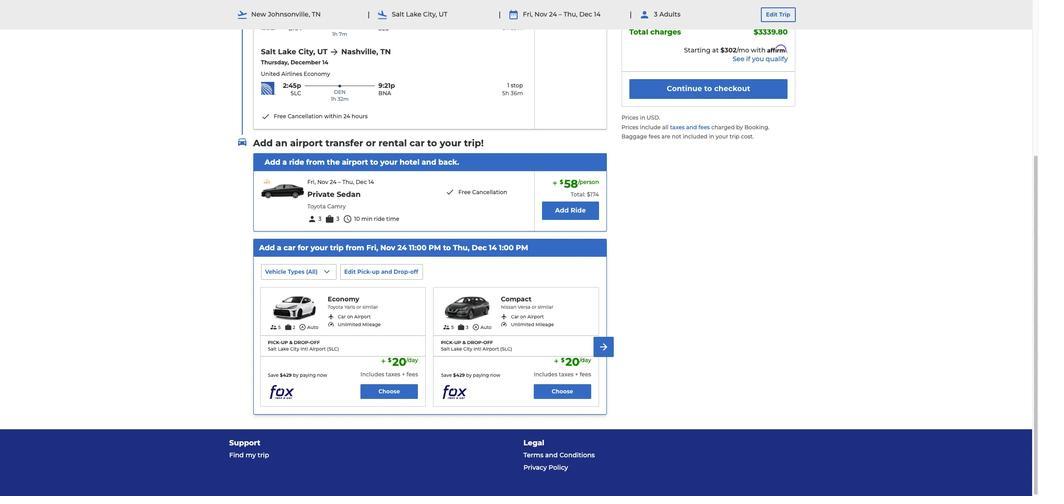 Task type: locate. For each thing, give the bounding box(es) containing it.
0 horizontal spatial pick-
[[268, 340, 281, 346]]

& for economy
[[290, 340, 293, 346]]

1 horizontal spatial 5
[[452, 325, 454, 331]]

0 horizontal spatial up
[[281, 340, 288, 346]]

2 pm from the left
[[516, 243, 529, 252]]

bna for 5:03p
[[289, 25, 301, 32]]

0 vertical spatial car
[[410, 137, 425, 148]]

unlimited mileage
[[338, 322, 381, 328], [511, 322, 554, 328]]

and
[[687, 124, 698, 130], [422, 158, 437, 166], [381, 268, 393, 275], [546, 451, 558, 459]]

1 horizontal spatial tn
[[381, 47, 391, 56]]

2 car on airport from the left
[[511, 314, 544, 320]]

& right 'details'
[[589, 4, 593, 11]]

0 horizontal spatial bna
[[289, 25, 301, 32]]

car down nissan
[[511, 314, 519, 320]]

2 car from the left
[[511, 314, 519, 320]]

– inside fri, nov 24 – thu, dec 14 private sedan toyota camry
[[338, 179, 341, 185]]

2 now from the left
[[491, 372, 501, 378]]

in left usd.
[[640, 114, 646, 121]]

| left 1 stop 6h 39m
[[499, 10, 501, 19]]

0 horizontal spatial ut
[[318, 47, 328, 56]]

to right the 11:00
[[443, 243, 451, 252]]

save for economy
[[268, 372, 279, 378]]

1 horizontal spatial paying
[[473, 372, 489, 378]]

nov inside fri, nov 24 – thu, dec 14 private sedan toyota camry
[[318, 179, 329, 185]]

or inside compact nissan versa or similar
[[532, 304, 537, 310]]

3 down camry
[[337, 215, 340, 222]]

1 auto from the left
[[308, 325, 319, 331]]

salt
[[392, 10, 405, 19], [261, 47, 276, 56], [268, 346, 277, 352], [441, 346, 450, 352]]

trip
[[730, 133, 740, 140], [330, 243, 344, 252], [258, 451, 269, 459]]

up down the up to 2 pieces of luggage. image
[[281, 340, 288, 346]]

5 left up to 3 pieces of luggage. image
[[452, 325, 454, 331]]

1 horizontal spatial save $ 429 by paying now
[[441, 372, 501, 378]]

add for add an airport transfer or rental car to your trip!
[[253, 137, 273, 148]]

or up add a ride from the airport to your hotel and back.
[[366, 137, 376, 148]]

auto right automatic transmission. icon
[[481, 325, 492, 331]]

stop for 10:42p
[[511, 17, 523, 24]]

10:42p slc
[[379, 16, 400, 32]]

up down add a car for your trip from fri, nov 24 11:00 pm to thu, dec 14 1:00 pm
[[372, 268, 380, 275]]

savings
[[660, 3, 684, 11]]

paying for compact
[[473, 372, 489, 378]]

continue
[[667, 84, 703, 93]]

10:42p
[[379, 16, 400, 25]]

and up policy at the right bottom of page
[[546, 451, 558, 459]]

airlines up 5:03p
[[282, 5, 302, 12]]

add inside button
[[556, 206, 569, 215]]

now for economy
[[317, 372, 327, 378]]

0 horizontal spatial fri,
[[308, 179, 316, 185]]

1 horizontal spatial slc
[[379, 25, 389, 32]]

add up "vehicle"
[[259, 243, 275, 252]]

1h inside ord 1h 7m
[[333, 31, 338, 37]]

dec right baggage
[[580, 10, 593, 19]]

0 horizontal spatial airport
[[290, 137, 323, 148]]

united airlines-image image left 2:45p slc
[[261, 82, 276, 95]]

2 united airlines-image image from the top
[[261, 82, 276, 95]]

a left for
[[277, 243, 282, 252]]

similar for economy
[[363, 304, 378, 310]]

your inside prices in usd. prices include all taxes and fees charged by booking . baggage fees are not included in your trip cost.
[[716, 133, 729, 140]]

0 horizontal spatial 429
[[283, 372, 292, 378]]

ord
[[334, 24, 346, 30]]

1 paying from the left
[[300, 372, 316, 378]]

or right yaris
[[357, 304, 362, 310]]

united airlines-image image
[[261, 17, 276, 30], [261, 82, 276, 95]]

pick- up economy toyota yaris or similar
[[358, 268, 372, 275]]

429 for compact
[[456, 372, 465, 378]]

unlimited down yaris
[[338, 322, 361, 328]]

toyota
[[308, 203, 326, 210], [328, 304, 343, 310]]

0 vertical spatial 1h
[[333, 31, 338, 37]]

car on airport down versa
[[511, 314, 544, 320]]

0 horizontal spatial nov
[[318, 179, 329, 185]]

unlimited for economy
[[338, 322, 361, 328]]

city, right the 10:42p
[[424, 10, 437, 19]]

ride for min
[[374, 215, 385, 222]]

trip inside support find my trip
[[258, 451, 269, 459]]

1 city from the left
[[290, 346, 299, 352]]

0 vertical spatial united airlines-image image
[[261, 17, 276, 30]]

1 vertical spatial car
[[284, 243, 296, 252]]

2 $ 20 /day from the left
[[562, 355, 592, 369]]

1 car on airport from the left
[[338, 314, 371, 320]]

1 now from the left
[[317, 372, 327, 378]]

1 horizontal spatial $ 20 /day
[[562, 355, 592, 369]]

up to 5 people. image
[[270, 324, 277, 331], [443, 324, 451, 331]]

fri, nov 24 – thu, dec 14 private sedan toyota camry
[[308, 179, 374, 210]]

united airlines-image image left the 5:03p bna
[[261, 17, 276, 30]]

1 horizontal spatial intl
[[474, 346, 482, 352]]

support find my trip
[[229, 439, 269, 459]]

1h inside den 1h 32m
[[331, 96, 337, 102]]

1 save $ 429 by paying now from the left
[[268, 372, 327, 378]]

1 vertical spatial united
[[261, 70, 280, 77]]

1 horizontal spatial up
[[372, 268, 380, 275]]

slc down the 10:42p
[[379, 25, 389, 32]]

24 inside fri, nov 24 – thu, dec 14 private sedan toyota camry
[[330, 179, 337, 185]]

to
[[705, 84, 713, 93], [428, 137, 437, 148], [371, 158, 378, 166], [443, 243, 451, 252]]

2 save $ 429 by paying now from the left
[[441, 372, 501, 378]]

1 horizontal spatial car
[[410, 137, 425, 148]]

rental
[[379, 137, 407, 148]]

1 for 9:21p
[[508, 82, 510, 89]]

not
[[672, 133, 682, 140]]

included
[[683, 133, 708, 140]]

0 vertical spatial city,
[[424, 10, 437, 19]]

1 horizontal spatial city
[[464, 346, 473, 352]]

1:00
[[499, 243, 514, 252]]

automatic transmission. image
[[299, 324, 307, 331]]

1 horizontal spatial pm
[[516, 243, 529, 252]]

1h down den
[[331, 96, 337, 102]]

stop inside 1 stop 5h 36m
[[511, 82, 523, 89]]

$302
[[721, 46, 737, 54]]

5
[[278, 325, 281, 331], [452, 325, 454, 331]]

2 choose from the left
[[552, 388, 574, 395]]

add left an
[[253, 137, 273, 148]]

1 20 from the left
[[393, 355, 407, 369]]

2 stop from the top
[[511, 82, 523, 89]]

ride right min
[[374, 215, 385, 222]]

0 vertical spatial fri,
[[523, 10, 533, 19]]

slc inside 10:42p slc
[[379, 25, 389, 32]]

1 /day from the left
[[407, 357, 418, 364]]

1 on from the left
[[347, 314, 353, 320]]

pick- for economy
[[268, 340, 281, 346]]

free cancellation within 24 hours
[[274, 113, 368, 120]]

10
[[354, 215, 360, 222]]

/day for compact
[[580, 357, 592, 364]]

0 horizontal spatial a
[[277, 243, 282, 252]]

0 horizontal spatial now
[[317, 372, 327, 378]]

dec left the 1:00
[[472, 243, 487, 252]]

1 (slc) from the left
[[327, 346, 339, 352]]

slc inside 2:45p slc
[[291, 90, 301, 97]]

stop up '39m'
[[511, 17, 523, 24]]

2 horizontal spatial dec
[[580, 10, 593, 19]]

1 vertical spatial trip
[[330, 243, 344, 252]]

1 horizontal spatial up to 5 people. image
[[443, 324, 451, 331]]

1 horizontal spatial drop-
[[394, 268, 411, 275]]

1 up 5h at the left of the page
[[508, 82, 510, 89]]

2 vertical spatial thu,
[[453, 243, 470, 252]]

paying for economy
[[300, 372, 316, 378]]

slc down 2:45p
[[291, 90, 301, 97]]

within
[[324, 113, 342, 120]]

2 20 from the left
[[566, 355, 580, 369]]

pm right the 1:00
[[516, 243, 529, 252]]

1 horizontal spatial by
[[467, 372, 472, 378]]

or inside economy toyota yaris or similar
[[357, 304, 362, 310]]

0 horizontal spatial (slc)
[[327, 346, 339, 352]]

0 horizontal spatial city
[[290, 346, 299, 352]]

$ 20 /day
[[388, 355, 418, 369], [562, 355, 592, 369]]

1 horizontal spatial edit
[[767, 11, 778, 18]]

1 inside 1 stop 5h 36m
[[508, 82, 510, 89]]

2 horizontal spatial up
[[455, 340, 462, 346]]

add down an
[[265, 158, 281, 166]]

intl for economy
[[301, 346, 308, 352]]

2 intl from the left
[[474, 346, 482, 352]]

free for free cancellation within 24 hours
[[274, 113, 286, 120]]

0 vertical spatial a
[[283, 158, 287, 166]]

trip right for
[[330, 243, 344, 252]]

1 vertical spatial ut
[[318, 47, 328, 56]]

similar for compact
[[538, 304, 554, 310]]

fri, for fri, nov 24 – thu, dec 14
[[523, 10, 533, 19]]

and inside button
[[381, 268, 393, 275]]

2 + from the left
[[576, 371, 579, 378]]

1 horizontal spatial choose
[[552, 388, 574, 395]]

pm
[[429, 243, 441, 252], [516, 243, 529, 252]]

save for compact
[[441, 372, 452, 378]]

support
[[229, 439, 261, 447]]

2 | from the left
[[499, 10, 501, 19]]

off down the 11:00
[[411, 268, 419, 275]]

2 save from the left
[[441, 372, 452, 378]]

0 vertical spatial trip
[[730, 133, 740, 140]]

nissan
[[501, 304, 517, 310]]

bna inside the 5:03p bna
[[289, 25, 301, 32]]

1 united airlines-image image from the top
[[261, 17, 276, 30]]

slc for 2:45p
[[291, 90, 301, 97]]

1 car from the left
[[338, 314, 346, 320]]

airport
[[290, 137, 323, 148], [342, 158, 369, 166]]

1 horizontal spatial pick-
[[358, 268, 372, 275]]

auto for compact
[[481, 325, 492, 331]]

car for economy
[[338, 314, 346, 320]]

11:00
[[409, 243, 427, 252]]

1h for ord
[[333, 31, 338, 37]]

taxes and fees link
[[671, 124, 712, 130]]

1 intl from the left
[[301, 346, 308, 352]]

2 5 from the left
[[452, 325, 454, 331]]

all
[[663, 124, 669, 130]]

0 horizontal spatial off
[[310, 340, 320, 346]]

0 horizontal spatial includes
[[361, 371, 385, 378]]

0 vertical spatial ride
[[289, 158, 304, 166]]

up
[[372, 268, 380, 275], [281, 340, 288, 346], [455, 340, 462, 346]]

0 vertical spatial airlines
[[282, 5, 302, 12]]

unlimited
[[338, 322, 361, 328], [511, 322, 535, 328]]

14 down add a ride from the airport to your hotel and back.
[[369, 179, 374, 185]]

0 horizontal spatial pick-up & drop-off salt lake city intl airport (slc)
[[268, 340, 339, 352]]

2 horizontal spatial by
[[737, 124, 744, 130]]

edit left 'trip'
[[767, 11, 778, 18]]

1 429 from the left
[[283, 372, 292, 378]]

1 $ 20 /day from the left
[[388, 355, 418, 369]]

0 horizontal spatial includes taxes + fees
[[361, 371, 418, 378]]

1 vertical spatial stop
[[511, 82, 523, 89]]

nov left flight
[[535, 10, 548, 19]]

1h for den
[[331, 96, 337, 102]]

1 vertical spatial toyota
[[328, 304, 343, 310]]

1 vertical spatial tn
[[381, 47, 391, 56]]

mileage for economy
[[363, 322, 381, 328]]

toyota inside economy toyota yaris or similar
[[328, 304, 343, 310]]

and inside prices in usd. prices include all taxes and fees charged by booking . baggage fees are not included in your trip cost.
[[687, 124, 698, 130]]

up for economy
[[281, 340, 288, 346]]

choose
[[379, 388, 400, 395], [552, 388, 574, 395]]

united
[[261, 5, 280, 12], [261, 70, 280, 77]]

drop- down automatic transmission. icon
[[468, 340, 484, 346]]

1 horizontal spatial /day
[[580, 357, 592, 364]]

0 horizontal spatial or
[[357, 304, 362, 310]]

your
[[716, 133, 729, 140], [440, 137, 462, 148], [381, 158, 398, 166], [311, 243, 328, 252]]

stop inside 1 stop 6h 39m
[[511, 17, 523, 24]]

fri, up '39m'
[[523, 10, 533, 19]]

edit pick-up and drop-off button
[[340, 264, 423, 280]]

5 left the up to 2 pieces of luggage. image
[[278, 325, 281, 331]]

2 (slc) from the left
[[501, 346, 513, 352]]

new johnsonville, tn
[[251, 10, 321, 19]]

from
[[307, 158, 325, 166], [346, 243, 365, 252]]

0 horizontal spatial &
[[290, 340, 293, 346]]

1 vertical spatial economy
[[304, 70, 330, 77]]

a for car
[[277, 243, 282, 252]]

edit for edit trip
[[767, 11, 778, 18]]

thursday, december 14 united airlines economy
[[261, 59, 330, 77]]

pick- down economy image
[[268, 340, 281, 346]]

$
[[560, 178, 564, 185], [388, 357, 392, 364], [562, 357, 565, 364], [280, 372, 283, 378], [454, 372, 456, 378]]

3 | from the left
[[630, 10, 632, 19]]

trip left cost.
[[730, 133, 740, 140]]

legal terms and conditions privacy policy
[[524, 439, 595, 472]]

1 horizontal spatial 20
[[566, 355, 580, 369]]

0 horizontal spatial .
[[769, 124, 770, 130]]

cancellation for free cancellation within 24 hours
[[288, 113, 323, 120]]

1 unlimited mileage from the left
[[338, 322, 381, 328]]

& for compact
[[463, 340, 466, 346]]

similar right versa
[[538, 304, 554, 310]]

2 airlines from the top
[[282, 70, 302, 77]]

1 choose from the left
[[379, 388, 400, 395]]

or for economy
[[357, 304, 362, 310]]

0 horizontal spatial 5
[[278, 325, 281, 331]]

2 vertical spatial dec
[[472, 243, 487, 252]]

dec up sedan
[[356, 179, 367, 185]]

similar inside compact nissan versa or similar
[[538, 304, 554, 310]]

nashville, tn
[[342, 47, 391, 56]]

1 pick-up & drop-off salt lake city intl airport (slc) from the left
[[268, 340, 339, 352]]

2 on from the left
[[521, 314, 527, 320]]

2 /day from the left
[[580, 357, 592, 364]]

tn right 5:03p
[[312, 10, 321, 19]]

add left ride
[[556, 206, 569, 215]]

by inside prices in usd. prices include all taxes and fees charged by booking . baggage fees are not included in your trip cost.
[[737, 124, 744, 130]]

1 vertical spatial airlines
[[282, 70, 302, 77]]

2 auto from the left
[[481, 325, 492, 331]]

privacy policy link
[[524, 462, 804, 474]]

a
[[283, 158, 287, 166], [277, 243, 282, 252]]

mileage down compact nissan versa or similar
[[536, 322, 554, 328]]

ride left the
[[289, 158, 304, 166]]

fri, inside fri, nov 24 – thu, dec 14 private sedan toyota camry
[[308, 179, 316, 185]]

0 vertical spatial stop
[[511, 17, 523, 24]]

city for compact
[[464, 346, 473, 352]]

1h left 7m
[[333, 31, 338, 37]]

an
[[276, 137, 288, 148]]

0 horizontal spatial edit
[[345, 268, 356, 275]]

airlines inside thursday, december 14 united airlines economy
[[282, 70, 302, 77]]

toyota left yaris
[[328, 304, 343, 310]]

1 save from the left
[[268, 372, 279, 378]]

2 city from the left
[[464, 346, 473, 352]]

0 horizontal spatial ride
[[289, 158, 304, 166]]

off down economy image
[[310, 340, 320, 346]]

pick- for compact
[[441, 340, 455, 346]]

free up an
[[274, 113, 286, 120]]

city for economy
[[290, 346, 299, 352]]

stop for 9:21p
[[511, 82, 523, 89]]

+ for economy
[[402, 371, 405, 378]]

auto right automatic transmission. image
[[308, 325, 319, 331]]

bna inside 9:21p bna
[[379, 90, 391, 97]]

1 horizontal spatial (slc)
[[501, 346, 513, 352]]

up down up to 3 pieces of luggage. image
[[455, 340, 462, 346]]

united airlines-image image for 2:45p
[[261, 82, 276, 95]]

terms
[[524, 451, 544, 459]]

united airlines economy
[[261, 5, 330, 12]]

1 5 from the left
[[278, 325, 281, 331]]

airport right an
[[290, 137, 323, 148]]

2 mileage from the left
[[536, 322, 554, 328]]

pick-up & drop-off salt lake city intl airport (slc) down automatic transmission. image
[[268, 340, 339, 352]]

nov for fri, nov 24 – thu, dec 14
[[535, 10, 548, 19]]

1 horizontal spatial similar
[[538, 304, 554, 310]]

| left the 10:42p
[[368, 10, 370, 19]]

1 vertical spatial .
[[769, 124, 770, 130]]

intl down automatic transmission. image
[[301, 346, 308, 352]]

2 up to 5 people. image from the left
[[443, 324, 451, 331]]

on down versa
[[521, 314, 527, 320]]

0 horizontal spatial in
[[640, 114, 646, 121]]

prices
[[622, 114, 639, 121], [622, 124, 639, 130]]

edit
[[767, 11, 778, 18], [345, 268, 356, 275]]

1 horizontal spatial auto
[[481, 325, 492, 331]]

from left the
[[307, 158, 325, 166]]

1 horizontal spatial from
[[346, 243, 365, 252]]

trip right my
[[258, 451, 269, 459]]

& down 2
[[290, 340, 293, 346]]

trip inside prices in usd. prices include all taxes and fees charged by booking . baggage fees are not included in your trip cost.
[[730, 133, 740, 140]]

1 horizontal spatial free
[[459, 188, 471, 195]]

1 horizontal spatial cancellation
[[473, 188, 508, 195]]

thu,
[[564, 10, 578, 19], [343, 179, 355, 185], [453, 243, 470, 252]]

in down charged
[[710, 133, 715, 140]]

by for compact
[[467, 372, 472, 378]]

up to 5 people. image left up to 3 pieces of luggage. image
[[443, 324, 451, 331]]

similar right yaris
[[363, 304, 378, 310]]

2 united from the top
[[261, 70, 280, 77]]

airlines up 2:45p
[[282, 70, 302, 77]]

city, up december in the top of the page
[[299, 47, 315, 56]]

car
[[338, 314, 346, 320], [511, 314, 519, 320]]

2 choose button from the left
[[534, 384, 592, 399]]

from down 10
[[346, 243, 365, 252]]

unlimited down versa
[[511, 322, 535, 328]]

choose button for compact
[[534, 384, 592, 399]]

in
[[640, 114, 646, 121], [710, 133, 715, 140]]

2 unlimited from the left
[[511, 322, 535, 328]]

0 horizontal spatial 20
[[393, 355, 407, 369]]

tn right nashville,
[[381, 47, 391, 56]]

a down an
[[283, 158, 287, 166]]

1 includes taxes + fees from the left
[[361, 371, 418, 378]]

1 choose button from the left
[[361, 384, 418, 399]]

$ 20 /day for economy
[[388, 355, 418, 369]]

1h
[[333, 31, 338, 37], [331, 96, 337, 102]]

includes for compact
[[534, 371, 558, 378]]

14 right december in the top of the page
[[323, 59, 329, 66]]

vehicle
[[265, 268, 286, 275]]

0 horizontal spatial $ 20 /day
[[388, 355, 418, 369]]

economy
[[304, 5, 330, 12], [304, 70, 330, 77], [328, 295, 360, 303]]

1 vertical spatial –
[[338, 179, 341, 185]]

city down 2
[[290, 346, 299, 352]]

types
[[288, 268, 305, 275]]

unlimited mileage for economy
[[338, 322, 381, 328]]

similar inside economy toyota yaris or similar
[[363, 304, 378, 310]]

2 horizontal spatial or
[[532, 304, 537, 310]]

0 horizontal spatial choose
[[379, 388, 400, 395]]

economy inside thursday, december 14 united airlines economy
[[304, 70, 330, 77]]

up for compact
[[455, 340, 462, 346]]

choose for compact
[[552, 388, 574, 395]]

1 | from the left
[[368, 10, 370, 19]]

free down back.
[[459, 188, 471, 195]]

0 horizontal spatial mileage
[[363, 322, 381, 328]]

if
[[747, 55, 751, 63]]

. right charged
[[769, 124, 770, 130]]

1 similar from the left
[[363, 304, 378, 310]]

dec inside fri, nov 24 – thu, dec 14 private sedan toyota camry
[[356, 179, 367, 185]]

1 vertical spatial from
[[346, 243, 365, 252]]

flight details & baggage fees link
[[542, 0, 600, 23]]

to right rental
[[428, 137, 437, 148]]

city down up to 3 pieces of luggage. image
[[464, 346, 473, 352]]

20 for compact
[[566, 355, 580, 369]]

1 + from the left
[[402, 371, 405, 378]]

car on airport down yaris
[[338, 314, 371, 320]]

save $ 429 by paying now for economy
[[268, 372, 327, 378]]

0 horizontal spatial dec
[[356, 179, 367, 185]]

up to 5 people. image left the up to 2 pieces of luggage. image
[[270, 324, 277, 331]]

salt lake city, ut
[[392, 10, 448, 19], [261, 47, 328, 56]]

lake down up to 3 pieces of luggage. image
[[451, 346, 463, 352]]

nov up edit pick-up and drop-off at the bottom of page
[[381, 243, 396, 252]]

1 includes from the left
[[361, 371, 385, 378]]

2 1 from the top
[[508, 82, 510, 89]]

| for salt lake city, ut
[[368, 10, 370, 19]]

2 unlimited mileage from the left
[[511, 322, 554, 328]]

toyota down private
[[308, 203, 326, 210]]

0 horizontal spatial paying
[[300, 372, 316, 378]]

1 stop from the top
[[511, 17, 523, 24]]

or right versa
[[532, 304, 537, 310]]

0 horizontal spatial tn
[[312, 10, 321, 19]]

includes for economy
[[361, 371, 385, 378]]

or for compact
[[532, 304, 537, 310]]

trip!
[[464, 137, 484, 148]]

2 includes taxes + fees from the left
[[534, 371, 592, 378]]

lake right the 10:42p
[[406, 10, 422, 19]]

on down yaris
[[347, 314, 353, 320]]

2 429 from the left
[[456, 372, 465, 378]]

0 horizontal spatial thu,
[[343, 179, 355, 185]]

2 horizontal spatial nov
[[535, 10, 548, 19]]

1 unlimited from the left
[[338, 322, 361, 328]]

and up included
[[687, 124, 698, 130]]

1 1 from the top
[[508, 17, 510, 24]]

pick-up & drop-off salt lake city intl airport (slc)
[[268, 340, 339, 352], [441, 340, 513, 352]]

2 includes from the left
[[534, 371, 558, 378]]

0 horizontal spatial similar
[[363, 304, 378, 310]]

ride
[[289, 158, 304, 166], [374, 215, 385, 222]]

0 vertical spatial from
[[307, 158, 325, 166]]

prices in usd. prices include all taxes and fees charged by booking . baggage fees are not included in your trip cost.
[[622, 114, 770, 140]]

thu, inside fri, nov 24 – thu, dec 14 private sedan toyota camry
[[343, 179, 355, 185]]

1 up to 5 people. image from the left
[[270, 324, 277, 331]]

unlimited mileage down yaris
[[338, 322, 381, 328]]

14
[[594, 10, 601, 19], [323, 59, 329, 66], [369, 179, 374, 185], [489, 243, 497, 252]]

airlines
[[282, 5, 302, 12], [282, 70, 302, 77]]

1 horizontal spatial car
[[511, 314, 519, 320]]

pm right the 11:00
[[429, 243, 441, 252]]

intl for compact
[[474, 346, 482, 352]]

2 pick-up & drop-off salt lake city intl airport (slc) from the left
[[441, 340, 513, 352]]

nov up private
[[318, 179, 329, 185]]

& inside flight details & baggage fees
[[589, 4, 593, 11]]

0 horizontal spatial taxes
[[386, 371, 401, 378]]

find my trip link
[[229, 449, 509, 462]]

1 up 6h
[[508, 17, 510, 24]]

slc
[[379, 25, 389, 32], [291, 90, 301, 97]]

1 vertical spatial bna
[[379, 90, 391, 97]]

unlimited mileage down versa
[[511, 322, 554, 328]]

cars image
[[237, 136, 248, 148]]

– for fri, nov 24 – thu, dec 14 private sedan toyota camry
[[338, 179, 341, 185]]

1 vertical spatial united airlines-image image
[[261, 82, 276, 95]]

2 similar from the left
[[538, 304, 554, 310]]

0 horizontal spatial up to 5 people. image
[[270, 324, 277, 331]]

1 stop 6h 39m
[[502, 17, 523, 31]]

car up hotel
[[410, 137, 425, 148]]

taxes for economy
[[386, 371, 401, 378]]

1 mileage from the left
[[363, 322, 381, 328]]

add ride button
[[542, 202, 600, 220]]

intl down automatic transmission. icon
[[474, 346, 482, 352]]

fri, up private
[[308, 179, 316, 185]]

your right for
[[311, 243, 328, 252]]

taxes for compact
[[559, 371, 574, 378]]

on
[[347, 314, 353, 320], [521, 314, 527, 320]]

5 for compact
[[452, 325, 454, 331]]

up inside button
[[372, 268, 380, 275]]

min
[[362, 215, 373, 222]]

14 inside thursday, december 14 united airlines economy
[[323, 59, 329, 66]]

1 horizontal spatial mileage
[[536, 322, 554, 328]]

stop
[[511, 17, 523, 24], [511, 82, 523, 89]]

1 inside 1 stop 6h 39m
[[508, 17, 510, 24]]

dec for fri, nov 24 – thu, dec 14
[[580, 10, 593, 19]]

car on airport for economy
[[338, 314, 371, 320]]

or
[[366, 137, 376, 148], [357, 304, 362, 310], [532, 304, 537, 310]]

$1156.95
[[763, 3, 789, 11]]

2 paying from the left
[[473, 372, 489, 378]]

0 vertical spatial prices
[[622, 114, 639, 121]]

includes taxes + fees for economy
[[361, 371, 418, 378]]

1 horizontal spatial nov
[[381, 243, 396, 252]]

1 airlines from the top
[[282, 5, 302, 12]]



Task type: vqa. For each thing, say whether or not it's contained in the screenshot.
'Area'
no



Task type: describe. For each thing, give the bounding box(es) containing it.
and right hotel
[[422, 158, 437, 166]]

privacy
[[524, 463, 547, 472]]

find
[[229, 451, 244, 459]]

5:03p bna
[[283, 16, 301, 32]]

my
[[246, 451, 256, 459]]

now for compact
[[491, 372, 501, 378]]

united inside thursday, december 14 united airlines economy
[[261, 70, 280, 77]]

vehicle types ( all )
[[265, 268, 318, 275]]

9:21p bna
[[379, 81, 395, 97]]

0 vertical spatial tn
[[312, 10, 321, 19]]

economy image
[[268, 295, 321, 322]]

details
[[568, 4, 587, 11]]

car on airport for compact
[[511, 314, 544, 320]]

. inside prices in usd. prices include all taxes and fees charged by booking . baggage fees are not included in your trip cost.
[[769, 124, 770, 130]]

$ 20 /day for compact
[[562, 355, 592, 369]]

your down rental
[[381, 158, 398, 166]]

2 vertical spatial nov
[[381, 243, 396, 252]]

charged
[[712, 124, 735, 130]]

/day for economy
[[407, 357, 418, 364]]

all
[[308, 268, 316, 275]]

1 for 10:42p
[[508, 17, 510, 24]]

2:45p
[[283, 81, 301, 90]]

car for compact
[[511, 314, 519, 320]]

drop- for economy
[[294, 340, 310, 346]]

trip
[[780, 11, 791, 18]]

yaris
[[345, 304, 356, 310]]

baggage
[[622, 133, 648, 140]]

429 for economy
[[283, 372, 292, 378]]

hours
[[352, 113, 368, 120]]

auto for economy
[[308, 325, 319, 331]]

on for compact
[[521, 314, 527, 320]]

1 horizontal spatial or
[[366, 137, 376, 148]]

starting at $302 /mo with affirm . see if you qualify
[[685, 45, 789, 63]]

$ 58 /person
[[560, 177, 600, 190]]

7m
[[339, 31, 347, 37]]

+ for compact
[[576, 371, 579, 378]]

cancellation for free cancellation
[[473, 188, 508, 195]]

choose button for economy
[[361, 384, 418, 399]]

0 horizontal spatial car
[[284, 243, 296, 252]]

up to 5 people. image for compact
[[443, 324, 451, 331]]

/mo
[[737, 46, 750, 54]]

free for free cancellation
[[459, 188, 471, 195]]

usd.
[[647, 114, 661, 121]]

)
[[316, 268, 318, 275]]

legal
[[524, 439, 545, 447]]

1 horizontal spatial dec
[[472, 243, 487, 252]]

3 down private
[[319, 215, 322, 222]]

to down add an airport transfer or rental car to your trip!
[[371, 158, 378, 166]]

add a car for your trip from fri, nov 24 11:00 pm to thu, dec 14 1:00 pm
[[259, 243, 529, 252]]

den
[[334, 89, 346, 95]]

save $ 429 by paying now for compact
[[441, 372, 501, 378]]

total charges
[[630, 28, 682, 36]]

0 vertical spatial airport
[[290, 137, 323, 148]]

$3339.80
[[754, 28, 789, 36]]

economy inside economy toyota yaris or similar
[[328, 295, 360, 303]]

policy
[[549, 463, 569, 472]]

slc for 10:42p
[[379, 25, 389, 32]]

/person
[[579, 178, 600, 185]]

fri, for fri, nov 24 – thu, dec 14 private sedan toyota camry
[[308, 179, 316, 185]]

versa
[[518, 304, 531, 310]]

1 united from the top
[[261, 5, 280, 12]]

time
[[387, 215, 400, 222]]

drop- for compact
[[468, 340, 484, 346]]

at
[[713, 46, 719, 54]]

add ride
[[556, 206, 586, 215]]

add for add ride
[[556, 206, 569, 215]]

edit for edit pick-up and drop-off
[[345, 268, 356, 275]]

automatic transmission. image
[[473, 324, 480, 331]]

include
[[640, 124, 661, 130]]

nov for fri, nov 24 – thu, dec 14 private sedan toyota camry
[[318, 179, 329, 185]]

to inside button
[[705, 84, 713, 93]]

united airlines-image image for 5:03p
[[261, 17, 276, 30]]

conditions
[[560, 451, 595, 459]]

the
[[327, 158, 340, 166]]

14 left the 1:00
[[489, 243, 497, 252]]

1 horizontal spatial city,
[[424, 10, 437, 19]]

total
[[630, 28, 649, 36]]

for
[[298, 243, 309, 252]]

1 pm from the left
[[429, 243, 441, 252]]

9:21p
[[379, 81, 395, 90]]

0 horizontal spatial salt lake city, ut
[[261, 47, 328, 56]]

3 left adults
[[654, 10, 658, 19]]

lake down the up to 2 pieces of luggage. image
[[278, 346, 289, 352]]

thursday,
[[261, 59, 289, 66]]

package
[[630, 3, 658, 11]]

2 vertical spatial fri,
[[367, 243, 379, 252]]

(
[[306, 268, 308, 275]]

compact
[[501, 295, 532, 303]]

pick- inside button
[[358, 268, 372, 275]]

continue to checkout button
[[630, 79, 789, 99]]

on for economy
[[347, 314, 353, 320]]

1 horizontal spatial thu,
[[453, 243, 470, 252]]

lake up the thursday,
[[278, 47, 297, 56]]

private
[[308, 190, 335, 199]]

thu, for fri, nov 24 – thu, dec 14 private sedan toyota camry
[[343, 179, 355, 185]]

includes taxes + fees for compact
[[534, 371, 592, 378]]

add for add a ride from the airport to your hotel and back.
[[265, 158, 281, 166]]

up to 3 pieces of luggage. image
[[458, 324, 465, 331]]

terms and conditions link
[[524, 449, 804, 462]]

a for ride
[[283, 158, 287, 166]]

20 for economy
[[393, 355, 407, 369]]

ord 1h 7m
[[333, 24, 347, 37]]

checkout
[[715, 84, 751, 93]]

choose for economy
[[379, 388, 400, 395]]

-$1156.95
[[761, 3, 789, 11]]

edit trip
[[767, 11, 791, 18]]

edit trip button
[[761, 7, 796, 22]]

dec for fri, nov 24 – thu, dec 14 private sedan toyota camry
[[356, 179, 367, 185]]

bna for 9:21p
[[379, 90, 391, 97]]

| for 3 adults
[[630, 10, 632, 19]]

off inside button
[[411, 268, 419, 275]]

1 horizontal spatial salt lake city, ut
[[392, 10, 448, 19]]

den 1h 32m
[[331, 89, 349, 102]]

2 prices from the top
[[622, 124, 639, 130]]

drop- inside button
[[394, 268, 411, 275]]

2
[[293, 325, 296, 331]]

flight
[[549, 4, 566, 11]]

10 min ride time
[[354, 215, 400, 222]]

1 horizontal spatial in
[[710, 133, 715, 140]]

add for add a car for your trip from fri, nov 24 11:00 pm to thu, dec 14 1:00 pm
[[259, 243, 275, 252]]

0 vertical spatial economy
[[304, 5, 330, 12]]

unlimited for compact
[[511, 322, 535, 328]]

1 horizontal spatial ut
[[439, 10, 448, 19]]

1 horizontal spatial airport
[[342, 158, 369, 166]]

package savings
[[630, 3, 684, 11]]

total:
[[571, 191, 586, 198]]

add an airport transfer or rental car to your trip!
[[253, 137, 484, 148]]

toyota inside fri, nov 24 – thu, dec 14 private sedan toyota camry
[[308, 203, 326, 210]]

up to 2 pieces of luggage. image
[[285, 324, 292, 331]]

14 inside fri, nov 24 – thu, dec 14 private sedan toyota camry
[[369, 179, 374, 185]]

you
[[753, 55, 765, 63]]

0 vertical spatial in
[[640, 114, 646, 121]]

edit pick-up and drop-off
[[345, 268, 419, 275]]

sedan
[[337, 190, 361, 199]]

6h
[[502, 24, 510, 31]]

compact nissan versa or similar
[[501, 295, 554, 310]]

14 right 'details'
[[594, 10, 601, 19]]

up to 5 people. image for economy
[[270, 324, 277, 331]]

flight details & baggage fees
[[549, 4, 593, 19]]

. inside "starting at $302 /mo with affirm . see if you qualify"
[[787, 46, 789, 54]]

continue to checkout
[[667, 84, 751, 93]]

taxes inside prices in usd. prices include all taxes and fees charged by booking . baggage fees are not included in your trip cost.
[[671, 124, 685, 130]]

fees inside flight details & baggage fees
[[579, 12, 591, 19]]

and inside the legal terms and conditions privacy policy
[[546, 451, 558, 459]]

starting
[[685, 46, 711, 54]]

ride for a
[[289, 158, 304, 166]]

5h
[[503, 90, 510, 96]]

(slc) for compact
[[501, 346, 513, 352]]

hotel
[[400, 158, 420, 166]]

nashville,
[[342, 47, 379, 56]]

by for economy
[[293, 372, 299, 378]]

off for economy
[[310, 340, 320, 346]]

new
[[251, 10, 266, 19]]

cost.
[[742, 133, 755, 140]]

1 stop 5h 36m
[[503, 82, 523, 96]]

– for fri, nov 24 – thu, dec 14
[[559, 10, 562, 19]]

unlimited mileage for compact
[[511, 322, 554, 328]]

compact image
[[441, 295, 494, 322]]

5 for economy
[[278, 325, 281, 331]]

0 horizontal spatial city,
[[299, 47, 315, 56]]

$ inside $ 58 /person
[[560, 178, 564, 185]]

off for compact
[[484, 340, 494, 346]]

ride
[[571, 206, 586, 215]]

total: $174
[[571, 191, 600, 198]]

economy toyota yaris or similar
[[328, 295, 378, 310]]

mileage for compact
[[536, 322, 554, 328]]

pick-up & drop-off salt lake city intl airport (slc) for economy
[[268, 340, 339, 352]]

32m
[[338, 96, 349, 102]]

transfer
[[326, 137, 364, 148]]

free cancellation
[[459, 188, 508, 195]]

(slc) for economy
[[327, 346, 339, 352]]

pick-up & drop-off salt lake city intl airport (slc) for compact
[[441, 340, 513, 352]]

your up back.
[[440, 137, 462, 148]]

johnsonville,
[[268, 10, 310, 19]]

affirm
[[768, 45, 787, 53]]

1 prices from the top
[[622, 114, 639, 121]]

3 right up to 3 pieces of luggage. image
[[466, 325, 469, 331]]

thu, for fri, nov 24 – thu, dec 14
[[564, 10, 578, 19]]



